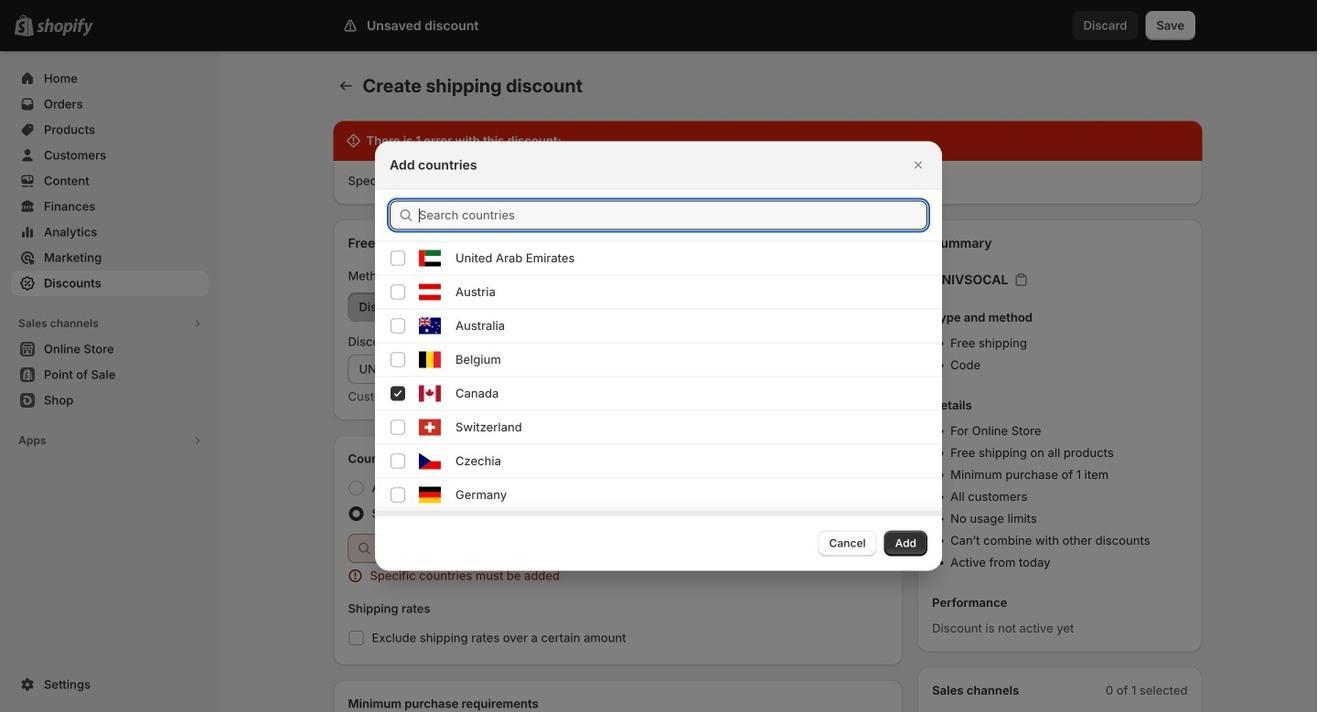 Task type: locate. For each thing, give the bounding box(es) containing it.
dialog
[[0, 141, 1317, 713]]

Search countries text field
[[419, 201, 928, 230]]

shopify image
[[37, 18, 93, 36]]



Task type: vqa. For each thing, say whether or not it's contained in the screenshot.
text box
no



